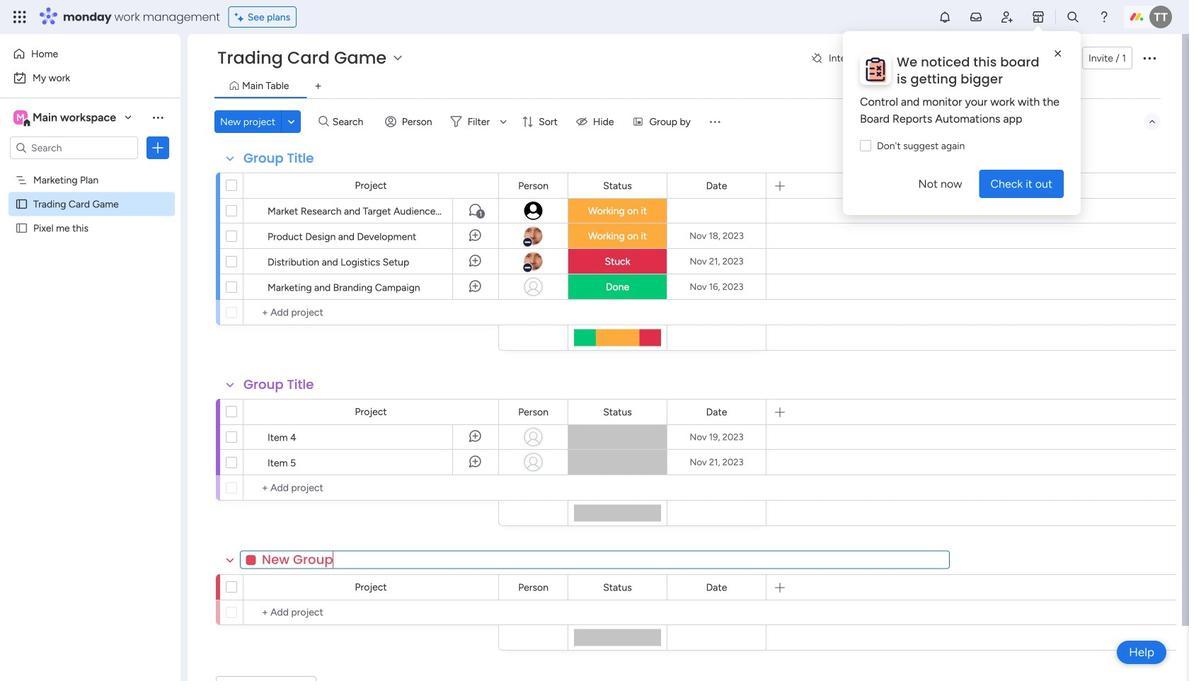 Task type: describe. For each thing, give the bounding box(es) containing it.
select product image
[[13, 10, 27, 24]]

1 public board image from the top
[[15, 198, 28, 211]]

1 vertical spatial options image
[[151, 141, 165, 155]]

update feed image
[[969, 10, 983, 24]]

menu image
[[708, 115, 722, 129]]

Search in workspace field
[[30, 140, 118, 156]]

workspace options image
[[151, 110, 165, 124]]

1 horizontal spatial options image
[[1141, 50, 1158, 67]]

invite members image
[[1000, 10, 1015, 24]]

workspace image
[[13, 110, 28, 125]]

notifications image
[[938, 10, 952, 24]]

collapse image
[[1147, 116, 1158, 127]]

help image
[[1097, 10, 1111, 24]]

see plans image
[[235, 9, 248, 25]]

app icon image
[[860, 54, 891, 85]]

2 public board image from the top
[[15, 222, 28, 235]]



Task type: vqa. For each thing, say whether or not it's contained in the screenshot.
add view image
yes



Task type: locate. For each thing, give the bounding box(es) containing it.
0 vertical spatial option
[[8, 42, 172, 65]]

None field
[[240, 149, 317, 168], [515, 178, 552, 194], [600, 178, 636, 194], [703, 178, 731, 194], [240, 376, 317, 394], [515, 405, 552, 420], [600, 405, 636, 420], [703, 405, 731, 420], [240, 551, 950, 570], [515, 580, 552, 596], [600, 580, 636, 596], [703, 580, 731, 596], [240, 149, 317, 168], [515, 178, 552, 194], [600, 178, 636, 194], [703, 178, 731, 194], [240, 376, 317, 394], [515, 405, 552, 420], [600, 405, 636, 420], [703, 405, 731, 420], [240, 551, 950, 570], [515, 580, 552, 596], [600, 580, 636, 596], [703, 580, 731, 596]]

1 vertical spatial + add project text field
[[251, 480, 492, 497]]

search everything image
[[1066, 10, 1080, 24]]

add view image
[[315, 81, 321, 92]]

option
[[8, 42, 172, 65], [8, 67, 172, 89], [0, 167, 181, 170]]

0 vertical spatial options image
[[1141, 50, 1158, 67]]

Search field
[[329, 112, 372, 132]]

tab list
[[215, 75, 1161, 98]]

options image down workspace options icon
[[151, 141, 165, 155]]

1 vertical spatial option
[[8, 67, 172, 89]]

v2 search image
[[319, 114, 329, 130]]

terry turtle image
[[1046, 49, 1065, 67]]

0 vertical spatial public board image
[[15, 198, 28, 211]]

+ Add project text field
[[251, 304, 492, 321], [251, 480, 492, 497]]

0 horizontal spatial options image
[[151, 141, 165, 155]]

public board image
[[15, 198, 28, 211], [15, 222, 28, 235]]

2 + add project text field from the top
[[251, 480, 492, 497]]

arrow down image
[[495, 113, 512, 130]]

2 vertical spatial option
[[0, 167, 181, 170]]

options image down terry turtle icon
[[1141, 50, 1158, 67]]

workspace selection element
[[13, 109, 118, 127]]

+ Add project text field
[[251, 605, 492, 622]]

angle down image
[[288, 116, 295, 127]]

monday marketplace image
[[1031, 10, 1046, 24]]

tab
[[307, 75, 329, 98]]

1 vertical spatial public board image
[[15, 222, 28, 235]]

0 vertical spatial + add project text field
[[251, 304, 492, 321]]

terry turtle image
[[1150, 6, 1172, 28]]

list box
[[0, 165, 181, 432]]

1 + add project text field from the top
[[251, 304, 492, 321]]

options image
[[1141, 50, 1158, 67], [151, 141, 165, 155]]



